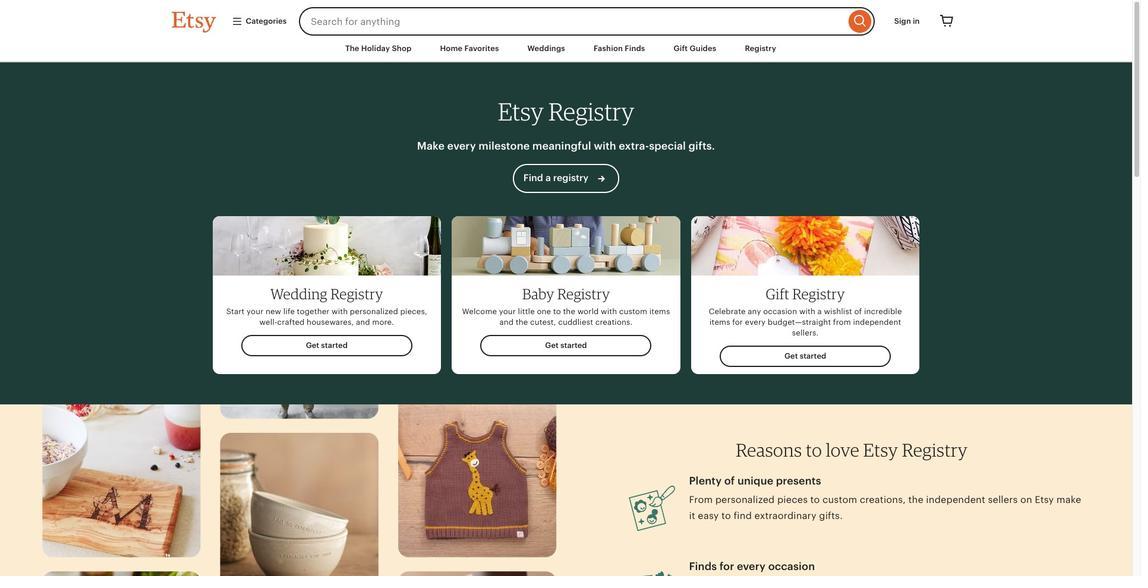 Task type: describe. For each thing, give the bounding box(es) containing it.
1 horizontal spatial finds
[[690, 561, 717, 574]]

baby registry link
[[523, 285, 610, 303]]

get started for baby
[[546, 341, 587, 350]]

finds for every occasion
[[690, 561, 815, 574]]

baby registry welcome your little one to the world with custom items and the cutest, cuddliest creations.
[[462, 285, 670, 327]]

occasion inside gift registry celebrate any occasion with a wishlist of incredible items for every budget—straight from independent sellers.
[[764, 307, 798, 316]]

and inside the wedding registry start your new life together with personalized pieces, well-crafted housewares, and more.
[[356, 318, 370, 327]]

celebrate
[[709, 307, 746, 316]]

none search field inside banner
[[299, 7, 875, 36]]

budget—straight
[[768, 318, 832, 327]]

started for wedding
[[321, 341, 348, 350]]

categories
[[246, 17, 287, 26]]

gift registry link
[[766, 285, 845, 303]]

fashion finds
[[594, 44, 646, 53]]

the holiday shop link
[[337, 38, 421, 60]]

in
[[913, 17, 920, 26]]

extra-
[[619, 140, 650, 152]]

on
[[1021, 495, 1033, 506]]

world
[[578, 307, 599, 316]]

crafted
[[277, 318, 305, 327]]

menu bar containing the holiday shop
[[150, 36, 983, 63]]

registry for etsy registry
[[549, 97, 635, 127]]

life
[[283, 307, 295, 316]]

reasons
[[736, 440, 803, 462]]

meaningful
[[533, 140, 592, 152]]

to inside baby registry welcome your little one to the world with custom items and the cutest, cuddliest creations.
[[554, 307, 561, 316]]

1 vertical spatial the
[[516, 318, 528, 327]]

categories button
[[223, 11, 296, 32]]

sellers.
[[793, 329, 819, 338]]

get for gift
[[785, 352, 798, 361]]

one
[[537, 307, 551, 316]]

items inside gift registry celebrate any occasion with a wishlist of incredible items for every budget—straight from independent sellers.
[[710, 318, 731, 327]]

independent inside from personalized pieces to custom creations, the independent sellers on etsy make it easy to find extraordinary gifts.
[[927, 495, 986, 506]]

a inside gift registry celebrate any occasion with a wishlist of incredible items for every budget—straight from independent sellers.
[[818, 307, 822, 316]]

make
[[1057, 495, 1082, 506]]

welcome
[[462, 307, 497, 316]]

1 vertical spatial occasion
[[769, 561, 815, 574]]

0 vertical spatial the
[[563, 307, 576, 316]]

with inside baby registry welcome your little one to the world with custom items and the cutest, cuddliest creations.
[[601, 307, 617, 316]]

from
[[690, 495, 713, 506]]

new
[[266, 307, 281, 316]]

plenty of unique presents
[[690, 475, 822, 488]]

personalized inside the wedding registry start your new life together with personalized pieces, well-crafted housewares, and more.
[[350, 307, 398, 316]]

get started button for gift
[[720, 346, 892, 368]]

find a registry button
[[513, 164, 620, 193]]

find
[[524, 172, 544, 184]]

fashion
[[594, 44, 623, 53]]

custom inside baby registry welcome your little one to the world with custom items and the cutest, cuddliest creations.
[[620, 307, 648, 316]]

find
[[734, 511, 752, 522]]

personalized inside from personalized pieces to custom creations, the independent sellers on etsy make it easy to find extraordinary gifts.
[[716, 495, 775, 506]]

weddings
[[528, 44, 566, 53]]

any
[[748, 307, 762, 316]]

gift for registry
[[766, 285, 790, 303]]

your for baby
[[499, 307, 516, 316]]

a inside find a registry button
[[546, 172, 551, 184]]

make every milestone meaningful with extra-special gifts.
[[417, 140, 716, 152]]

from
[[834, 318, 852, 327]]

milestone
[[479, 140, 530, 152]]

registry inside menu bar
[[745, 44, 777, 53]]

wedding registry link
[[271, 285, 383, 303]]

creations.
[[596, 318, 633, 327]]

home favorites link
[[431, 38, 508, 60]]

easy
[[698, 511, 719, 522]]

get for baby
[[546, 341, 559, 350]]

custom inside from personalized pieces to custom creations, the independent sellers on etsy make it easy to find extraordinary gifts.
[[823, 495, 858, 506]]

weddings link
[[519, 38, 574, 60]]

sign in button
[[886, 11, 929, 32]]

get started button for wedding
[[241, 335, 413, 357]]

start
[[226, 307, 245, 316]]

sellers
[[989, 495, 1018, 506]]

sign in
[[895, 17, 920, 26]]

wedding registry start your new life together with personalized pieces, well-crafted housewares, and more.
[[226, 285, 428, 327]]

extraordinary
[[755, 511, 817, 522]]

0 horizontal spatial gifts.
[[689, 140, 716, 152]]

registry link
[[736, 38, 786, 60]]

home
[[440, 44, 463, 53]]

registry
[[554, 172, 589, 184]]

1 vertical spatial for
[[720, 561, 735, 574]]

finds inside 'link'
[[625, 44, 646, 53]]

items inside baby registry welcome your little one to the world with custom items and the cutest, cuddliest creations.
[[650, 307, 670, 316]]

shop
[[392, 44, 412, 53]]



Task type: vqa. For each thing, say whether or not it's contained in the screenshot.
Season
no



Task type: locate. For each thing, give the bounding box(es) containing it.
2 horizontal spatial etsy
[[1036, 495, 1055, 506]]

the right creations,
[[909, 495, 924, 506]]

cuddliest
[[559, 318, 594, 327]]

0 horizontal spatial of
[[725, 475, 735, 488]]

started down sellers.
[[800, 352, 827, 361]]

2 horizontal spatial get started
[[785, 352, 827, 361]]

special
[[650, 140, 686, 152]]

every right make on the top of page
[[447, 140, 476, 152]]

1 horizontal spatial of
[[855, 307, 863, 316]]

registry for wedding registry start your new life together with personalized pieces, well-crafted housewares, and more.
[[331, 285, 383, 303]]

more.
[[372, 318, 394, 327]]

gift registry celebrate any occasion with a wishlist of incredible items for every budget—straight from independent sellers.
[[709, 285, 903, 338]]

2 horizontal spatial started
[[800, 352, 827, 361]]

with left extra-
[[594, 140, 617, 152]]

pieces
[[778, 495, 808, 506]]

home favorites
[[440, 44, 499, 53]]

0 horizontal spatial and
[[356, 318, 370, 327]]

pieces,
[[400, 307, 428, 316]]

registry for gift registry celebrate any occasion with a wishlist of incredible items for every budget—straight from independent sellers.
[[793, 285, 845, 303]]

get started
[[306, 341, 348, 350], [546, 341, 587, 350], [785, 352, 827, 361]]

0 horizontal spatial items
[[650, 307, 670, 316]]

1 your from the left
[[247, 307, 264, 316]]

0 horizontal spatial independent
[[854, 318, 902, 327]]

together
[[297, 307, 330, 316]]

get started button down housewares,
[[241, 335, 413, 357]]

finds
[[625, 44, 646, 53], [690, 561, 717, 574]]

get
[[306, 341, 319, 350], [546, 341, 559, 350], [785, 352, 798, 361]]

from personalized pieces to custom creations, the independent sellers on etsy make it easy to find extraordinary gifts.
[[690, 495, 1082, 522]]

with up creations.
[[601, 307, 617, 316]]

custom
[[620, 307, 648, 316], [823, 495, 858, 506]]

a left wishlist
[[818, 307, 822, 316]]

etsy right love at bottom
[[864, 440, 899, 462]]

etsy up the "milestone"
[[498, 97, 544, 127]]

your inside baby registry welcome your little one to the world with custom items and the cutest, cuddliest creations.
[[499, 307, 516, 316]]

0 horizontal spatial personalized
[[350, 307, 398, 316]]

with up housewares,
[[332, 307, 348, 316]]

of
[[855, 307, 863, 316], [725, 475, 735, 488]]

personalized
[[350, 307, 398, 316], [716, 495, 775, 506]]

the down little
[[516, 318, 528, 327]]

1 horizontal spatial started
[[561, 341, 587, 350]]

1 horizontal spatial get started
[[546, 341, 587, 350]]

custom up creations.
[[620, 307, 648, 316]]

1 vertical spatial every
[[746, 318, 766, 327]]

banner
[[150, 0, 983, 36]]

creations,
[[860, 495, 906, 506]]

personalized up more.
[[350, 307, 398, 316]]

every down any
[[746, 318, 766, 327]]

of inside gift registry celebrate any occasion with a wishlist of incredible items for every budget—straight from independent sellers.
[[855, 307, 863, 316]]

guides
[[690, 44, 717, 53]]

personalized up find
[[716, 495, 775, 506]]

occasion
[[764, 307, 798, 316], [769, 561, 815, 574]]

baby
[[523, 285, 555, 303]]

the
[[345, 44, 360, 53]]

presents
[[776, 475, 822, 488]]

your
[[247, 307, 264, 316], [499, 307, 516, 316]]

and inside baby registry welcome your little one to the world with custom items and the cutest, cuddliest creations.
[[500, 318, 514, 327]]

every inside gift registry celebrate any occasion with a wishlist of incredible items for every budget—straight from independent sellers.
[[746, 318, 766, 327]]

get started button
[[241, 335, 413, 357], [481, 335, 652, 357], [720, 346, 892, 368]]

2 horizontal spatial the
[[909, 495, 924, 506]]

for inside gift registry celebrate any occasion with a wishlist of incredible items for every budget—straight from independent sellers.
[[733, 318, 743, 327]]

0 vertical spatial gift
[[674, 44, 688, 53]]

1 vertical spatial gifts.
[[820, 511, 843, 522]]

etsy
[[498, 97, 544, 127], [864, 440, 899, 462], [1036, 495, 1055, 506]]

items
[[650, 307, 670, 316], [710, 318, 731, 327]]

it
[[690, 511, 696, 522]]

get started button down sellers.
[[720, 346, 892, 368]]

1 horizontal spatial independent
[[927, 495, 986, 506]]

0 vertical spatial finds
[[625, 44, 646, 53]]

the inside from personalized pieces to custom creations, the independent sellers on etsy make it easy to find extraordinary gifts.
[[909, 495, 924, 506]]

wishlist
[[825, 307, 853, 316]]

0 vertical spatial personalized
[[350, 307, 398, 316]]

1 horizontal spatial your
[[499, 307, 516, 316]]

1 vertical spatial custom
[[823, 495, 858, 506]]

started down the cuddliest
[[561, 341, 587, 350]]

to left love at bottom
[[806, 440, 823, 462]]

gifts. right the extraordinary
[[820, 511, 843, 522]]

0 horizontal spatial a
[[546, 172, 551, 184]]

get down sellers.
[[785, 352, 798, 361]]

and
[[356, 318, 370, 327], [500, 318, 514, 327]]

unique
[[738, 475, 774, 488]]

0 horizontal spatial gift
[[674, 44, 688, 53]]

get started for wedding
[[306, 341, 348, 350]]

get down "cutest,"
[[546, 341, 559, 350]]

0 vertical spatial occasion
[[764, 307, 798, 316]]

1 horizontal spatial items
[[710, 318, 731, 327]]

1 horizontal spatial a
[[818, 307, 822, 316]]

get started down sellers.
[[785, 352, 827, 361]]

gift for guides
[[674, 44, 688, 53]]

fashion finds link
[[585, 38, 654, 60]]

reasons to love etsy registry
[[736, 440, 968, 462]]

1 horizontal spatial get
[[546, 341, 559, 350]]

independent left sellers in the bottom of the page
[[927, 495, 986, 506]]

started for baby
[[561, 341, 587, 350]]

0 horizontal spatial get started button
[[241, 335, 413, 357]]

with up budget—straight
[[800, 307, 816, 316]]

None search field
[[299, 7, 875, 36]]

1 and from the left
[[356, 318, 370, 327]]

finds down easy
[[690, 561, 717, 574]]

for down celebrate
[[733, 318, 743, 327]]

gifts. inside from personalized pieces to custom creations, the independent sellers on etsy make it easy to find extraordinary gifts.
[[820, 511, 843, 522]]

0 vertical spatial of
[[855, 307, 863, 316]]

make
[[417, 140, 445, 152]]

sign
[[895, 17, 912, 26]]

registry inside gift registry celebrate any occasion with a wishlist of incredible items for every budget—straight from independent sellers.
[[793, 285, 845, 303]]

a
[[546, 172, 551, 184], [818, 307, 822, 316]]

2 vertical spatial every
[[737, 561, 766, 574]]

1 horizontal spatial get started button
[[481, 335, 652, 357]]

1 vertical spatial etsy
[[864, 440, 899, 462]]

with
[[594, 140, 617, 152], [332, 307, 348, 316], [601, 307, 617, 316], [800, 307, 816, 316]]

2 horizontal spatial get started button
[[720, 346, 892, 368]]

2 and from the left
[[500, 318, 514, 327]]

get started for gift
[[785, 352, 827, 361]]

the
[[563, 307, 576, 316], [516, 318, 528, 327], [909, 495, 924, 506]]

love
[[826, 440, 860, 462]]

independent inside gift registry celebrate any occasion with a wishlist of incredible items for every budget—straight from independent sellers.
[[854, 318, 902, 327]]

0 horizontal spatial etsy
[[498, 97, 544, 127]]

0 vertical spatial a
[[546, 172, 551, 184]]

gift guides link
[[665, 38, 726, 60]]

started down housewares,
[[321, 341, 348, 350]]

Search for anything text field
[[299, 7, 846, 36]]

1 vertical spatial a
[[818, 307, 822, 316]]

1 horizontal spatial gifts.
[[820, 511, 843, 522]]

etsy right on
[[1036, 495, 1055, 506]]

0 horizontal spatial get
[[306, 341, 319, 350]]

1 vertical spatial gift
[[766, 285, 790, 303]]

get for wedding
[[306, 341, 319, 350]]

every
[[447, 140, 476, 152], [746, 318, 766, 327], [737, 561, 766, 574]]

0 horizontal spatial your
[[247, 307, 264, 316]]

0 horizontal spatial get started
[[306, 341, 348, 350]]

registry inside the wedding registry start your new life together with personalized pieces, well-crafted housewares, and more.
[[331, 285, 383, 303]]

1 vertical spatial items
[[710, 318, 731, 327]]

with inside the wedding registry start your new life together with personalized pieces, well-crafted housewares, and more.
[[332, 307, 348, 316]]

gifts.
[[689, 140, 716, 152], [820, 511, 843, 522]]

1 horizontal spatial custom
[[823, 495, 858, 506]]

for
[[733, 318, 743, 327], [720, 561, 735, 574]]

occasion up budget—straight
[[764, 307, 798, 316]]

0 vertical spatial etsy
[[498, 97, 544, 127]]

banner containing categories
[[150, 0, 983, 36]]

0 vertical spatial independent
[[854, 318, 902, 327]]

2 vertical spatial etsy
[[1036, 495, 1055, 506]]

of right plenty
[[725, 475, 735, 488]]

2 vertical spatial the
[[909, 495, 924, 506]]

incredible
[[865, 307, 903, 316]]

to left find
[[722, 511, 731, 522]]

find a registry
[[524, 172, 591, 184]]

and left more.
[[356, 318, 370, 327]]

independent
[[854, 318, 902, 327], [927, 495, 986, 506]]

gift inside gift registry celebrate any occasion with a wishlist of incredible items for every budget—straight from independent sellers.
[[766, 285, 790, 303]]

0 vertical spatial gifts.
[[689, 140, 716, 152]]

1 horizontal spatial etsy
[[864, 440, 899, 462]]

gift inside menu bar
[[674, 44, 688, 53]]

registry for baby registry welcome your little one to the world with custom items and the cutest, cuddliest creations.
[[558, 285, 610, 303]]

to right 'pieces' at the right bottom of the page
[[811, 495, 820, 506]]

1 vertical spatial independent
[[927, 495, 986, 506]]

1 vertical spatial personalized
[[716, 495, 775, 506]]

0 horizontal spatial the
[[516, 318, 528, 327]]

0 horizontal spatial finds
[[625, 44, 646, 53]]

to
[[554, 307, 561, 316], [806, 440, 823, 462], [811, 495, 820, 506], [722, 511, 731, 522]]

etsy inside from personalized pieces to custom creations, the independent sellers on etsy make it easy to find extraordinary gifts.
[[1036, 495, 1055, 506]]

independent down incredible
[[854, 318, 902, 327]]

the holiday shop
[[345, 44, 412, 53]]

your up the well-
[[247, 307, 264, 316]]

registry inside baby registry welcome your little one to the world with custom items and the cutest, cuddliest creations.
[[558, 285, 610, 303]]

0 vertical spatial for
[[733, 318, 743, 327]]

wedding
[[271, 285, 328, 303]]

your inside the wedding registry start your new life together with personalized pieces, well-crafted housewares, and more.
[[247, 307, 264, 316]]

for down find
[[720, 561, 735, 574]]

get started down housewares,
[[306, 341, 348, 350]]

1 horizontal spatial the
[[563, 307, 576, 316]]

with inside gift registry celebrate any occasion with a wishlist of incredible items for every budget—straight from independent sellers.
[[800, 307, 816, 316]]

favorites
[[465, 44, 499, 53]]

gift left guides
[[674, 44, 688, 53]]

started
[[321, 341, 348, 350], [561, 341, 587, 350], [800, 352, 827, 361]]

your for wedding
[[247, 307, 264, 316]]

cutest,
[[530, 318, 556, 327]]

1 vertical spatial of
[[725, 475, 735, 488]]

2 horizontal spatial get
[[785, 352, 798, 361]]

0 horizontal spatial started
[[321, 341, 348, 350]]

get started down the cuddliest
[[546, 341, 587, 350]]

well-
[[260, 318, 277, 327]]

gift
[[674, 44, 688, 53], [766, 285, 790, 303]]

get started button for baby
[[481, 335, 652, 357]]

gifts. right the special
[[689, 140, 716, 152]]

0 horizontal spatial custom
[[620, 307, 648, 316]]

occasion down the extraordinary
[[769, 561, 815, 574]]

holiday
[[361, 44, 390, 53]]

gift up budget—straight
[[766, 285, 790, 303]]

plenty
[[690, 475, 722, 488]]

etsy registry
[[498, 97, 635, 127]]

little
[[518, 307, 535, 316]]

started for gift
[[800, 352, 827, 361]]

0 vertical spatial items
[[650, 307, 670, 316]]

finds right fashion
[[625, 44, 646, 53]]

get down housewares,
[[306, 341, 319, 350]]

1 horizontal spatial personalized
[[716, 495, 775, 506]]

1 vertical spatial finds
[[690, 561, 717, 574]]

0 vertical spatial custom
[[620, 307, 648, 316]]

a right find
[[546, 172, 551, 184]]

every down find
[[737, 561, 766, 574]]

your left little
[[499, 307, 516, 316]]

2 your from the left
[[499, 307, 516, 316]]

housewares,
[[307, 318, 354, 327]]

of right wishlist
[[855, 307, 863, 316]]

0 vertical spatial every
[[447, 140, 476, 152]]

1 horizontal spatial and
[[500, 318, 514, 327]]

the up the cuddliest
[[563, 307, 576, 316]]

and left "cutest,"
[[500, 318, 514, 327]]

1 horizontal spatial gift
[[766, 285, 790, 303]]

gift guides
[[674, 44, 717, 53]]

custom left creations,
[[823, 495, 858, 506]]

menu bar
[[150, 36, 983, 63]]

to right one
[[554, 307, 561, 316]]

get started button down the cuddliest
[[481, 335, 652, 357]]



